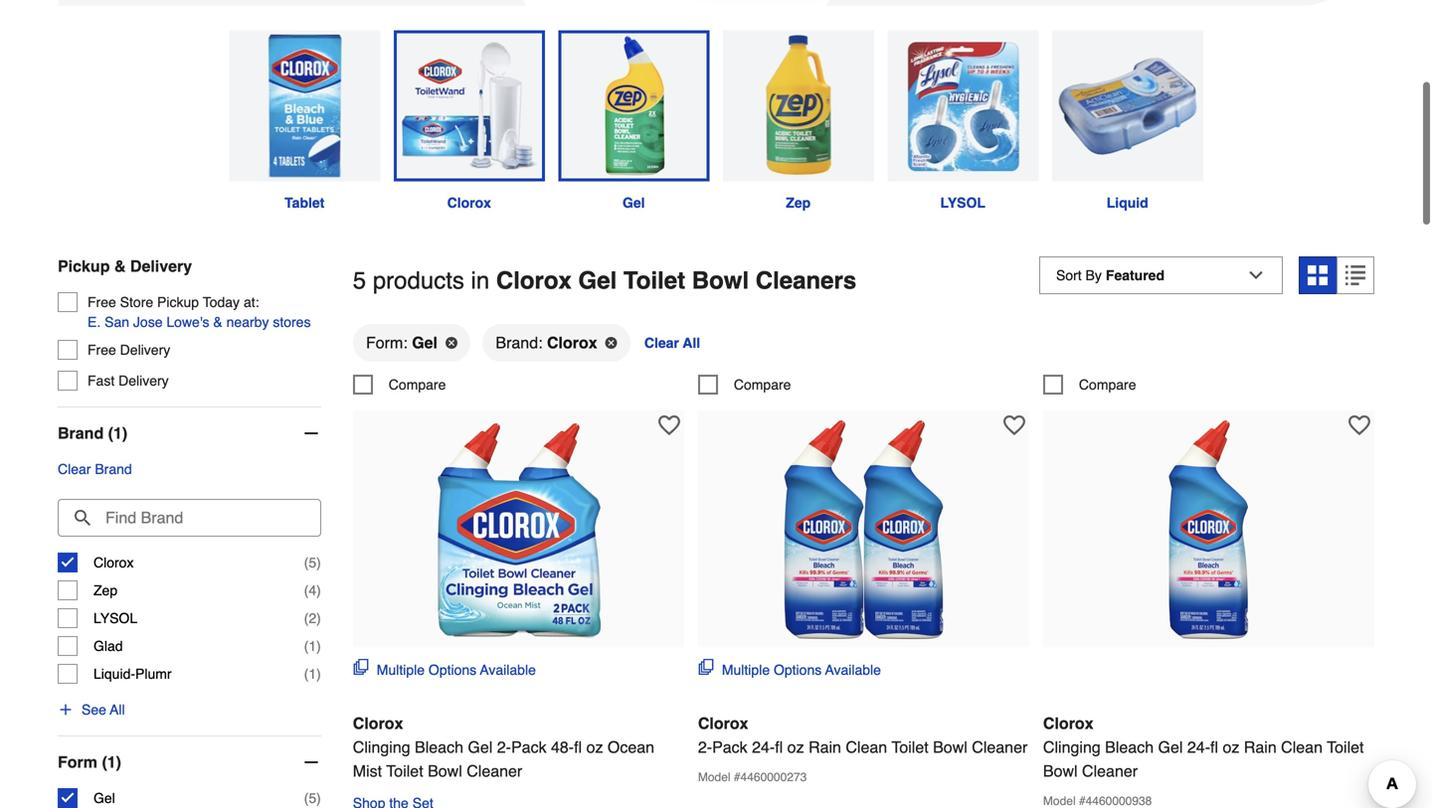 Task type: describe. For each thing, give the bounding box(es) containing it.
clorox inside list box
[[547, 334, 598, 352]]

4460000938
[[1086, 795, 1152, 809]]

available for clorox clinging bleach gel 2-pack 48-fl oz ocean mist toilet bowl cleaner image
[[480, 663, 536, 678]]

see
[[82, 703, 106, 718]]

) for clorox
[[317, 555, 321, 571]]

model # 4460000938
[[1044, 795, 1152, 809]]

compare for 3773587 element
[[389, 377, 446, 393]]

clear for clear all
[[645, 335, 679, 351]]

bleach for cleaner
[[1106, 739, 1154, 757]]

compare for 1000207937 element
[[734, 377, 791, 393]]

gel inside list box
[[412, 334, 438, 352]]

48-
[[551, 739, 574, 757]]

list view image
[[1346, 266, 1366, 286]]

toilet inside clorox clinging bleach gel 24-fl oz rain clean toilet bowl cleaner
[[1327, 739, 1364, 757]]

fl inside clorox clinging bleach gel 24-fl oz rain clean toilet bowl cleaner
[[1211, 739, 1219, 757]]

model # 4460000273
[[698, 771, 807, 785]]

clear all
[[645, 335, 701, 351]]

clorox 2-pack 24-fl oz rain clean toilet bowl cleaner
[[698, 715, 1028, 757]]

free store pickup today at:
[[88, 295, 259, 311]]

multiple options available link for clorox clinging bleach gel 2-pack 48-fl oz ocean mist toilet bowl cleaner image
[[353, 660, 536, 680]]

clinging for bowl
[[1044, 739, 1101, 757]]

( 2 )
[[304, 611, 321, 627]]

( 5 ) for gel
[[304, 791, 321, 807]]

minus image for brand (1)
[[301, 424, 321, 444]]

oz inside clorox clinging bleach gel 24-fl oz rain clean toilet bowl cleaner
[[1223, 739, 1240, 757]]

) for liquid-plumr
[[317, 667, 321, 683]]

toilet bowl cleaners brand clorox image
[[394, 30, 545, 182]]

lowe's
[[167, 315, 209, 330]]

toilet bowl cleaners brand zep image
[[723, 30, 874, 182]]

toilet bowl cleaners form liquid image
[[1052, 30, 1204, 182]]

fast
[[88, 373, 115, 389]]

fast delivery
[[88, 373, 169, 389]]

2- inside clorox clinging bleach gel 2-pack 48-fl oz ocean mist toilet bowl cleaner
[[497, 739, 511, 757]]

& inside button
[[213, 315, 223, 330]]

( for lysol
[[304, 611, 309, 627]]

clorox up in
[[447, 195, 491, 211]]

tablet link
[[222, 30, 387, 213]]

gel link
[[552, 30, 716, 213]]

clear all button
[[643, 323, 703, 363]]

(1) for brand (1)
[[108, 424, 128, 443]]

oz inside clorox 2-pack 24-fl oz rain clean toilet bowl cleaner
[[788, 739, 804, 757]]

multiple options available for clorox clinging bleach gel 2-pack 48-fl oz ocean mist toilet bowl cleaner image
[[377, 663, 536, 678]]

delivery for free delivery
[[120, 342, 170, 358]]

( for clorox
[[304, 555, 309, 571]]

clorox 2-pack 24-fl oz rain clean toilet bowl cleaner image
[[755, 421, 973, 640]]

5 for clorox
[[309, 555, 317, 571]]

san
[[105, 315, 129, 330]]

clear for clear brand
[[58, 462, 91, 478]]

1 heart outline image from the left
[[1004, 415, 1026, 437]]

0 vertical spatial brand
[[58, 424, 104, 443]]

5013769109 element
[[1044, 375, 1137, 395]]

rain inside clorox 2-pack 24-fl oz rain clean toilet bowl cleaner
[[809, 739, 842, 757]]

0 horizontal spatial zep
[[94, 583, 118, 599]]

( 1 ) for glad
[[304, 639, 321, 655]]

( for liquid-plumr
[[304, 667, 309, 683]]

toilet bowl cleaners form gel image
[[558, 30, 710, 182]]

multiple for clorox clinging bleach gel 2-pack 48-fl oz ocean mist toilet bowl cleaner image
[[377, 663, 425, 678]]

form
[[58, 754, 97, 772]]

form: gel
[[366, 334, 438, 352]]

1 horizontal spatial lysol
[[941, 195, 986, 211]]

toilet inside clorox clinging bleach gel 2-pack 48-fl oz ocean mist toilet bowl cleaner
[[386, 763, 423, 781]]

clorox clinging bleach gel 2-pack 48-fl oz ocean mist toilet bowl cleaner image
[[409, 421, 628, 640]]

5 for gel
[[309, 791, 317, 807]]

brand inside button
[[95, 462, 132, 478]]

clean inside clorox 2-pack 24-fl oz rain clean toilet bowl cleaner
[[846, 739, 888, 757]]

clorox clinging bleach gel 2-pack 48-fl oz ocean mist toilet bowl cleaner
[[353, 715, 655, 781]]

liquid-plumr
[[94, 667, 172, 683]]

2
[[309, 611, 317, 627]]

pickup & delivery
[[58, 257, 192, 276]]

0 vertical spatial 5
[[353, 267, 366, 295]]

(1) for form (1)
[[102, 754, 121, 772]]

clorox clinging bleach gel 24-fl oz rain clean toilet bowl cleaner image
[[1100, 421, 1319, 640]]

24- inside clorox 2-pack 24-fl oz rain clean toilet bowl cleaner
[[752, 739, 775, 757]]

e. san jose lowe's & nearby stores
[[88, 315, 311, 330]]

cleaner inside clorox 2-pack 24-fl oz rain clean toilet bowl cleaner
[[972, 739, 1028, 757]]

stores
[[273, 315, 311, 330]]

gel inside clorox clinging bleach gel 24-fl oz rain clean toilet bowl cleaner
[[1159, 739, 1183, 757]]

clorox inside clorox clinging bleach gel 2-pack 48-fl oz ocean mist toilet bowl cleaner
[[353, 715, 403, 733]]

fl inside clorox clinging bleach gel 2-pack 48-fl oz ocean mist toilet bowl cleaner
[[574, 739, 582, 757]]

multiple for clorox 2-pack 24-fl oz rain clean toilet bowl cleaner image
[[722, 663, 770, 678]]

2 heart outline image from the left
[[1349, 415, 1371, 437]]

jose
[[133, 315, 163, 330]]

rain inside clorox clinging bleach gel 24-fl oz rain clean toilet bowl cleaner
[[1244, 739, 1277, 757]]

delivery for fast delivery
[[119, 373, 169, 389]]

5 products in clorox gel toilet bowl cleaners
[[353, 267, 857, 295]]

available for clorox 2-pack 24-fl oz rain clean toilet bowl cleaner image
[[826, 663, 881, 678]]

close circle filled image
[[446, 337, 458, 349]]

clinging for mist
[[353, 739, 411, 757]]

0 horizontal spatial &
[[114, 257, 126, 276]]

options for clorox clinging bleach gel 2-pack 48-fl oz ocean mist toilet bowl cleaner image
[[429, 663, 477, 678]]

multiple options available for clorox 2-pack 24-fl oz rain clean toilet bowl cleaner image
[[722, 663, 881, 678]]

# for pack
[[734, 771, 741, 785]]

see all button
[[58, 701, 125, 720]]

e.
[[88, 315, 101, 330]]

) for lysol
[[317, 611, 321, 627]]

3773587 element
[[353, 375, 446, 395]]

compare for 5013769109 element
[[1079, 377, 1137, 393]]

cleaner inside clorox clinging bleach gel 24-fl oz rain clean toilet bowl cleaner
[[1082, 763, 1138, 781]]



Task type: locate. For each thing, give the bounding box(es) containing it.
1 horizontal spatial all
[[683, 335, 701, 351]]

all inside the see all button
[[110, 703, 125, 718]]

rain
[[809, 739, 842, 757], [1244, 739, 1277, 757]]

1 horizontal spatial model
[[1044, 795, 1076, 809]]

1 vertical spatial &
[[213, 315, 223, 330]]

2 ( from the top
[[304, 583, 309, 599]]

clinging up mist
[[353, 739, 411, 757]]

clorox link
[[387, 30, 552, 213]]

delivery up free store pickup today at:
[[130, 257, 192, 276]]

2 horizontal spatial oz
[[1223, 739, 1240, 757]]

1 oz from the left
[[587, 739, 603, 757]]

2 compare from the left
[[734, 377, 791, 393]]

) for zep
[[317, 583, 321, 599]]

clorox up model # 4460000938
[[1044, 715, 1094, 733]]

options up clorox clinging bleach gel 2-pack 48-fl oz ocean mist toilet bowl cleaner
[[429, 663, 477, 678]]

at:
[[244, 295, 259, 311]]

1 for liquid-plumr
[[309, 667, 317, 683]]

& up store
[[114, 257, 126, 276]]

options for clorox 2-pack 24-fl oz rain clean toilet bowl cleaner image
[[774, 663, 822, 678]]

brand: clorox
[[496, 334, 598, 352]]

ocean
[[608, 739, 655, 757]]

products
[[373, 267, 464, 295]]

clinging inside clorox clinging bleach gel 24-fl oz rain clean toilet bowl cleaner
[[1044, 739, 1101, 757]]

2 horizontal spatial fl
[[1211, 739, 1219, 757]]

1 horizontal spatial compare
[[734, 377, 791, 393]]

cleaner
[[972, 739, 1028, 757], [467, 763, 523, 781], [1082, 763, 1138, 781]]

1
[[309, 639, 317, 655], [309, 667, 317, 683]]

pickup up e.
[[58, 257, 110, 276]]

compare inside 3773587 element
[[389, 377, 446, 393]]

2 pack from the left
[[712, 739, 748, 757]]

today
[[203, 295, 240, 311]]

clear
[[645, 335, 679, 351], [58, 462, 91, 478]]

4 ( from the top
[[304, 639, 309, 655]]

2- up model # 4460000273
[[698, 739, 712, 757]]

6 ( from the top
[[304, 791, 309, 807]]

0 vertical spatial zep
[[786, 195, 811, 211]]

all for see all
[[110, 703, 125, 718]]

0 horizontal spatial all
[[110, 703, 125, 718]]

&
[[114, 257, 126, 276], [213, 315, 223, 330]]

0 horizontal spatial 24-
[[752, 739, 775, 757]]

delivery
[[130, 257, 192, 276], [120, 342, 170, 358], [119, 373, 169, 389]]

1 vertical spatial brand
[[95, 462, 132, 478]]

1 horizontal spatial available
[[826, 663, 881, 678]]

2 options from the left
[[774, 663, 822, 678]]

1000207937 element
[[698, 375, 791, 395]]

1 vertical spatial delivery
[[120, 342, 170, 358]]

keep your cleaning supplies stocked. set up a subscription for cleaning essentials. get started. image
[[58, 0, 1375, 7]]

1 ( 1 ) from the top
[[304, 639, 321, 655]]

0 horizontal spatial heart outline image
[[1004, 415, 1026, 437]]

0 horizontal spatial clean
[[846, 739, 888, 757]]

1 options from the left
[[429, 663, 477, 678]]

1 compare from the left
[[389, 377, 446, 393]]

24- inside clorox clinging bleach gel 24-fl oz rain clean toilet bowl cleaner
[[1188, 739, 1211, 757]]

1 horizontal spatial 24-
[[1188, 739, 1211, 757]]

1 1 from the top
[[309, 639, 317, 655]]

1 horizontal spatial pickup
[[157, 295, 199, 311]]

delivery down jose
[[120, 342, 170, 358]]

1 clean from the left
[[846, 739, 888, 757]]

model
[[698, 771, 731, 785], [1044, 795, 1076, 809]]

1 vertical spatial (1)
[[102, 754, 121, 772]]

cleaner inside clorox clinging bleach gel 2-pack 48-fl oz ocean mist toilet bowl cleaner
[[467, 763, 523, 781]]

heart outline image
[[658, 415, 680, 437]]

clorox
[[447, 195, 491, 211], [496, 267, 572, 295], [547, 334, 598, 352], [94, 555, 134, 571], [353, 715, 403, 733], [698, 715, 749, 733], [1044, 715, 1094, 733]]

1 vertical spatial free
[[88, 342, 116, 358]]

store
[[120, 295, 153, 311]]

0 horizontal spatial compare
[[389, 377, 446, 393]]

free for free store pickup today at:
[[88, 295, 116, 311]]

5 ( from the top
[[304, 667, 309, 683]]

multiple
[[377, 663, 425, 678], [722, 663, 770, 678]]

2 ( 5 ) from the top
[[304, 791, 321, 807]]

(1) right form at bottom left
[[102, 754, 121, 772]]

1 bleach from the left
[[415, 739, 464, 757]]

0 vertical spatial delivery
[[130, 257, 192, 276]]

model for 2-pack 24-fl oz rain clean toilet bowl cleaner
[[698, 771, 731, 785]]

zep
[[786, 195, 811, 211], [94, 583, 118, 599]]

clorox up model # 4460000273
[[698, 715, 749, 733]]

1 horizontal spatial cleaner
[[972, 739, 1028, 757]]

0 vertical spatial #
[[734, 771, 741, 785]]

multiple options available link
[[353, 660, 536, 680], [698, 660, 881, 680]]

toilet inside clorox 2-pack 24-fl oz rain clean toilet bowl cleaner
[[892, 739, 929, 757]]

brand down brand (1) on the left bottom of page
[[95, 462, 132, 478]]

compare inside 5013769109 element
[[1079, 377, 1137, 393]]

lysol up glad
[[94, 611, 137, 627]]

(1) up clear brand button
[[108, 424, 128, 443]]

liquid-
[[94, 667, 135, 683]]

# for bleach
[[1079, 795, 1086, 809]]

3 ) from the top
[[317, 611, 321, 627]]

1 horizontal spatial clean
[[1282, 739, 1323, 757]]

0 horizontal spatial model
[[698, 771, 731, 785]]

24-
[[752, 739, 775, 757], [1188, 739, 1211, 757]]

0 horizontal spatial 2-
[[497, 739, 511, 757]]

delivery down 'free delivery'
[[119, 373, 169, 389]]

0 horizontal spatial multiple
[[377, 663, 425, 678]]

1 clinging from the left
[[353, 739, 411, 757]]

all inside clear all button
[[683, 335, 701, 351]]

( 1 )
[[304, 639, 321, 655], [304, 667, 321, 683]]

1 horizontal spatial oz
[[788, 739, 804, 757]]

2-
[[497, 739, 511, 757], [698, 739, 712, 757]]

0 vertical spatial model
[[698, 771, 731, 785]]

0 horizontal spatial oz
[[587, 739, 603, 757]]

pickup
[[58, 257, 110, 276], [157, 295, 199, 311]]

1 vertical spatial pickup
[[157, 295, 199, 311]]

bowl inside clorox clinging bleach gel 2-pack 48-fl oz ocean mist toilet bowl cleaner
[[428, 763, 462, 781]]

available
[[480, 663, 536, 678], [826, 663, 881, 678]]

gel inside clorox clinging bleach gel 2-pack 48-fl oz ocean mist toilet bowl cleaner
[[468, 739, 493, 757]]

brand:
[[496, 334, 543, 352]]

gel
[[623, 195, 645, 211], [579, 267, 617, 295], [412, 334, 438, 352], [468, 739, 493, 757], [1159, 739, 1183, 757], [94, 791, 115, 807]]

pack up model # 4460000273
[[712, 739, 748, 757]]

oz
[[587, 739, 603, 757], [788, 739, 804, 757], [1223, 739, 1240, 757]]

0 vertical spatial lysol
[[941, 195, 986, 211]]

0 horizontal spatial options
[[429, 663, 477, 678]]

clinging inside clorox clinging bleach gel 2-pack 48-fl oz ocean mist toilet bowl cleaner
[[353, 739, 411, 757]]

0 horizontal spatial clear
[[58, 462, 91, 478]]

1 24- from the left
[[752, 739, 775, 757]]

1 multiple from the left
[[377, 663, 425, 678]]

0 horizontal spatial clinging
[[353, 739, 411, 757]]

free for free delivery
[[88, 342, 116, 358]]

0 horizontal spatial pickup
[[58, 257, 110, 276]]

#
[[734, 771, 741, 785], [1079, 795, 1086, 809]]

plus image
[[58, 703, 74, 718]]

all for clear all
[[683, 335, 701, 351]]

1 vertical spatial all
[[110, 703, 125, 718]]

brand up clear brand button
[[58, 424, 104, 443]]

4 ) from the top
[[317, 639, 321, 655]]

1 ( from the top
[[304, 555, 309, 571]]

heart outline image
[[1004, 415, 1026, 437], [1349, 415, 1371, 437]]

2 multiple from the left
[[722, 663, 770, 678]]

list box containing form:
[[353, 323, 1375, 375]]

0 horizontal spatial cleaner
[[467, 763, 523, 781]]

2 free from the top
[[88, 342, 116, 358]]

2 multiple options available link from the left
[[698, 660, 881, 680]]

0 vertical spatial free
[[88, 295, 116, 311]]

pickup up lowe's
[[157, 295, 199, 311]]

multiple options available up clorox 2-pack 24-fl oz rain clean toilet bowl cleaner
[[722, 663, 881, 678]]

2 rain from the left
[[1244, 739, 1277, 757]]

multiple options available link up clorox clinging bleach gel 2-pack 48-fl oz ocean mist toilet bowl cleaner
[[353, 660, 536, 680]]

minus image
[[301, 424, 321, 444], [301, 753, 321, 773]]

0 vertical spatial 1
[[309, 639, 317, 655]]

1 vertical spatial clear
[[58, 462, 91, 478]]

1 horizontal spatial fl
[[775, 739, 783, 757]]

bowl inside clorox clinging bleach gel 24-fl oz rain clean toilet bowl cleaner
[[1044, 763, 1078, 781]]

glad
[[94, 639, 123, 655]]

0 horizontal spatial fl
[[574, 739, 582, 757]]

( 5 ) for clorox
[[304, 555, 321, 571]]

model for clinging bleach gel 24-fl oz rain clean toilet bowl cleaner
[[1044, 795, 1076, 809]]

pack inside clorox clinging bleach gel 2-pack 48-fl oz ocean mist toilet bowl cleaner
[[511, 739, 547, 757]]

2 minus image from the top
[[301, 753, 321, 773]]

1 free from the top
[[88, 295, 116, 311]]

cleaners
[[756, 267, 857, 295]]

model left "4460000273"
[[698, 771, 731, 785]]

form:
[[366, 334, 408, 352]]

) for gel
[[317, 791, 321, 807]]

see all
[[82, 703, 125, 718]]

4
[[309, 583, 317, 599]]

1 vertical spatial model
[[1044, 795, 1076, 809]]

compare inside 1000207937 element
[[734, 377, 791, 393]]

tablet
[[285, 195, 325, 211]]

3 compare from the left
[[1079, 377, 1137, 393]]

1 vertical spatial minus image
[[301, 753, 321, 773]]

multiple options available
[[377, 663, 536, 678], [722, 663, 881, 678]]

options up clorox 2-pack 24-fl oz rain clean toilet bowl cleaner
[[774, 663, 822, 678]]

fl
[[574, 739, 582, 757], [775, 739, 783, 757], [1211, 739, 1219, 757]]

pack
[[511, 739, 547, 757], [712, 739, 748, 757]]

1 multiple options available from the left
[[377, 663, 536, 678]]

clorox up mist
[[353, 715, 403, 733]]

free up e.
[[88, 295, 116, 311]]

1 vertical spatial ( 1 )
[[304, 667, 321, 683]]

liquid
[[1107, 195, 1149, 211]]

1 vertical spatial 5
[[309, 555, 317, 571]]

list box
[[353, 323, 1375, 375]]

0 horizontal spatial pack
[[511, 739, 547, 757]]

1 vertical spatial ( 5 )
[[304, 791, 321, 807]]

oz inside clorox clinging bleach gel 2-pack 48-fl oz ocean mist toilet bowl cleaner
[[587, 739, 603, 757]]

toilet bowl cleaners brand lysol image
[[888, 30, 1039, 182]]

grid view image
[[1308, 266, 1328, 286]]

toilet bowl cleaners form tablet image
[[229, 30, 380, 182]]

bleach inside clorox clinging bleach gel 2-pack 48-fl oz ocean mist toilet bowl cleaner
[[415, 739, 464, 757]]

0 horizontal spatial multiple options available
[[377, 663, 536, 678]]

fl inside clorox 2-pack 24-fl oz rain clean toilet bowl cleaner
[[775, 739, 783, 757]]

in
[[471, 267, 490, 295]]

1 vertical spatial zep
[[94, 583, 118, 599]]

1 vertical spatial #
[[1079, 795, 1086, 809]]

clear inside button
[[645, 335, 679, 351]]

1 horizontal spatial zep
[[786, 195, 811, 211]]

& down 'today'
[[213, 315, 223, 330]]

all
[[683, 335, 701, 351], [110, 703, 125, 718]]

2 available from the left
[[826, 663, 881, 678]]

0 vertical spatial all
[[683, 335, 701, 351]]

0 vertical spatial &
[[114, 257, 126, 276]]

0 horizontal spatial #
[[734, 771, 741, 785]]

pack left 48-
[[511, 739, 547, 757]]

clorox inside clorox 2-pack 24-fl oz rain clean toilet bowl cleaner
[[698, 715, 749, 733]]

multiple options available link up clorox 2-pack 24-fl oz rain clean toilet bowl cleaner
[[698, 660, 881, 680]]

mist
[[353, 763, 382, 781]]

minus image for form (1)
[[301, 753, 321, 773]]

2 24- from the left
[[1188, 739, 1211, 757]]

1 ) from the top
[[317, 555, 321, 571]]

clear brand button
[[58, 460, 132, 480]]

2 oz from the left
[[788, 739, 804, 757]]

1 fl from the left
[[574, 739, 582, 757]]

bleach for toilet
[[415, 739, 464, 757]]

( for gel
[[304, 791, 309, 807]]

0 vertical spatial (1)
[[108, 424, 128, 443]]

zep link
[[716, 30, 881, 213]]

all up 1000207937 element
[[683, 335, 701, 351]]

clorox clinging bleach gel 24-fl oz rain clean toilet bowl cleaner
[[1044, 715, 1364, 781]]

1 vertical spatial lysol
[[94, 611, 137, 627]]

liquid link
[[1046, 30, 1210, 213]]

model left 4460000938
[[1044, 795, 1076, 809]]

multiple options available up clorox clinging bleach gel 2-pack 48-fl oz ocean mist toilet bowl cleaner
[[377, 663, 536, 678]]

5
[[353, 267, 366, 295], [309, 555, 317, 571], [309, 791, 317, 807]]

1 horizontal spatial options
[[774, 663, 822, 678]]

)
[[317, 555, 321, 571], [317, 583, 321, 599], [317, 611, 321, 627], [317, 639, 321, 655], [317, 667, 321, 683], [317, 791, 321, 807]]

2 fl from the left
[[775, 739, 783, 757]]

0 horizontal spatial rain
[[809, 739, 842, 757]]

5 ) from the top
[[317, 667, 321, 683]]

3 fl from the left
[[1211, 739, 1219, 757]]

1 available from the left
[[480, 663, 536, 678]]

1 ( 5 ) from the top
[[304, 555, 321, 571]]

4460000273
[[741, 771, 807, 785]]

0 vertical spatial ( 5 )
[[304, 555, 321, 571]]

0 horizontal spatial multiple options available link
[[353, 660, 536, 680]]

2 1 from the top
[[309, 667, 317, 683]]

( 1 ) for liquid-plumr
[[304, 667, 321, 683]]

compare
[[389, 377, 446, 393], [734, 377, 791, 393], [1079, 377, 1137, 393]]

clean
[[846, 739, 888, 757], [1282, 739, 1323, 757]]

1 horizontal spatial heart outline image
[[1349, 415, 1371, 437]]

0 vertical spatial minus image
[[301, 424, 321, 444]]

( 4 )
[[304, 583, 321, 599]]

clorox inside clorox clinging bleach gel 24-fl oz rain clean toilet bowl cleaner
[[1044, 715, 1094, 733]]

2- left 48-
[[497, 739, 511, 757]]

0 horizontal spatial lysol
[[94, 611, 137, 627]]

2 multiple options available from the left
[[722, 663, 881, 678]]

available up clorox 2-pack 24-fl oz rain clean toilet bowl cleaner
[[826, 663, 881, 678]]

0 vertical spatial pickup
[[58, 257, 110, 276]]

2 clean from the left
[[1282, 739, 1323, 757]]

2 ) from the top
[[317, 583, 321, 599]]

clinging up model # 4460000938
[[1044, 739, 1101, 757]]

1 horizontal spatial rain
[[1244, 739, 1277, 757]]

1 horizontal spatial clinging
[[1044, 739, 1101, 757]]

1 horizontal spatial &
[[213, 315, 223, 330]]

brand (1)
[[58, 424, 128, 443]]

clear down brand (1) on the left bottom of page
[[58, 462, 91, 478]]

bowl inside clorox 2-pack 24-fl oz rain clean toilet bowl cleaner
[[933, 739, 968, 757]]

2 horizontal spatial compare
[[1079, 377, 1137, 393]]

bowl
[[692, 267, 749, 295], [933, 739, 968, 757], [428, 763, 462, 781], [1044, 763, 1078, 781]]

toilet
[[624, 267, 686, 295], [892, 739, 929, 757], [1327, 739, 1364, 757], [386, 763, 423, 781]]

close circle filled image
[[606, 337, 617, 349]]

2 2- from the left
[[698, 739, 712, 757]]

lysol link
[[881, 30, 1046, 213]]

1 horizontal spatial pack
[[712, 739, 748, 757]]

clorox right in
[[496, 267, 572, 295]]

free
[[88, 295, 116, 311], [88, 342, 116, 358]]

0 vertical spatial clear
[[645, 335, 679, 351]]

clean inside clorox clinging bleach gel 24-fl oz rain clean toilet bowl cleaner
[[1282, 739, 1323, 757]]

( for zep
[[304, 583, 309, 599]]

Find Brand text field
[[58, 500, 321, 537]]

1 horizontal spatial #
[[1079, 795, 1086, 809]]

2 vertical spatial delivery
[[119, 373, 169, 389]]

1 2- from the left
[[497, 739, 511, 757]]

options
[[429, 663, 477, 678], [774, 663, 822, 678]]

lysol
[[941, 195, 986, 211], [94, 611, 137, 627]]

multiple options available link for clorox 2-pack 24-fl oz rain clean toilet bowl cleaner image
[[698, 660, 881, 680]]

1 multiple options available link from the left
[[353, 660, 536, 680]]

clorox left close circle filled icon
[[547, 334, 598, 352]]

zep up cleaners
[[786, 195, 811, 211]]

0 vertical spatial ( 1 )
[[304, 639, 321, 655]]

2 horizontal spatial cleaner
[[1082, 763, 1138, 781]]

2 clinging from the left
[[1044, 739, 1101, 757]]

6 ) from the top
[[317, 791, 321, 807]]

2 vertical spatial 5
[[309, 791, 317, 807]]

1 horizontal spatial clear
[[645, 335, 679, 351]]

pack inside clorox 2-pack 24-fl oz rain clean toilet bowl cleaner
[[712, 739, 748, 757]]

clear inside button
[[58, 462, 91, 478]]

1 horizontal spatial multiple
[[722, 663, 770, 678]]

bleach inside clorox clinging bleach gel 24-fl oz rain clean toilet bowl cleaner
[[1106, 739, 1154, 757]]

1 horizontal spatial multiple options available
[[722, 663, 881, 678]]

2 ( 1 ) from the top
[[304, 667, 321, 683]]

0 horizontal spatial bleach
[[415, 739, 464, 757]]

2- inside clorox 2-pack 24-fl oz rain clean toilet bowl cleaner
[[698, 739, 712, 757]]

free delivery
[[88, 342, 170, 358]]

clorox up glad
[[94, 555, 134, 571]]

) for glad
[[317, 639, 321, 655]]

(1)
[[108, 424, 128, 443], [102, 754, 121, 772]]

clinging
[[353, 739, 411, 757], [1044, 739, 1101, 757]]

brand
[[58, 424, 104, 443], [95, 462, 132, 478]]

form (1)
[[58, 754, 121, 772]]

nearby
[[226, 315, 269, 330]]

( 5 )
[[304, 555, 321, 571], [304, 791, 321, 807]]

available up clorox clinging bleach gel 2-pack 48-fl oz ocean mist toilet bowl cleaner
[[480, 663, 536, 678]]

0 horizontal spatial available
[[480, 663, 536, 678]]

clear brand
[[58, 462, 132, 478]]

1 for glad
[[309, 639, 317, 655]]

1 horizontal spatial multiple options available link
[[698, 660, 881, 680]]

2 bleach from the left
[[1106, 739, 1154, 757]]

zep up glad
[[94, 583, 118, 599]]

1 horizontal spatial bleach
[[1106, 739, 1154, 757]]

3 ( from the top
[[304, 611, 309, 627]]

clear right close circle filled icon
[[645, 335, 679, 351]]

free down e.
[[88, 342, 116, 358]]

(
[[304, 555, 309, 571], [304, 583, 309, 599], [304, 611, 309, 627], [304, 639, 309, 655], [304, 667, 309, 683], [304, 791, 309, 807]]

1 pack from the left
[[511, 739, 547, 757]]

bleach
[[415, 739, 464, 757], [1106, 739, 1154, 757]]

all right see
[[110, 703, 125, 718]]

1 minus image from the top
[[301, 424, 321, 444]]

1 horizontal spatial 2-
[[698, 739, 712, 757]]

3 oz from the left
[[1223, 739, 1240, 757]]

( for glad
[[304, 639, 309, 655]]

e. san jose lowe's & nearby stores button
[[88, 313, 311, 332]]

1 rain from the left
[[809, 739, 842, 757]]

1 vertical spatial 1
[[309, 667, 317, 683]]

lysol down toilet bowl cleaners brand lysol image
[[941, 195, 986, 211]]

plumr
[[135, 667, 172, 683]]



Task type: vqa. For each thing, say whether or not it's contained in the screenshot.
'AVAILABLE' for Spitfire
no



